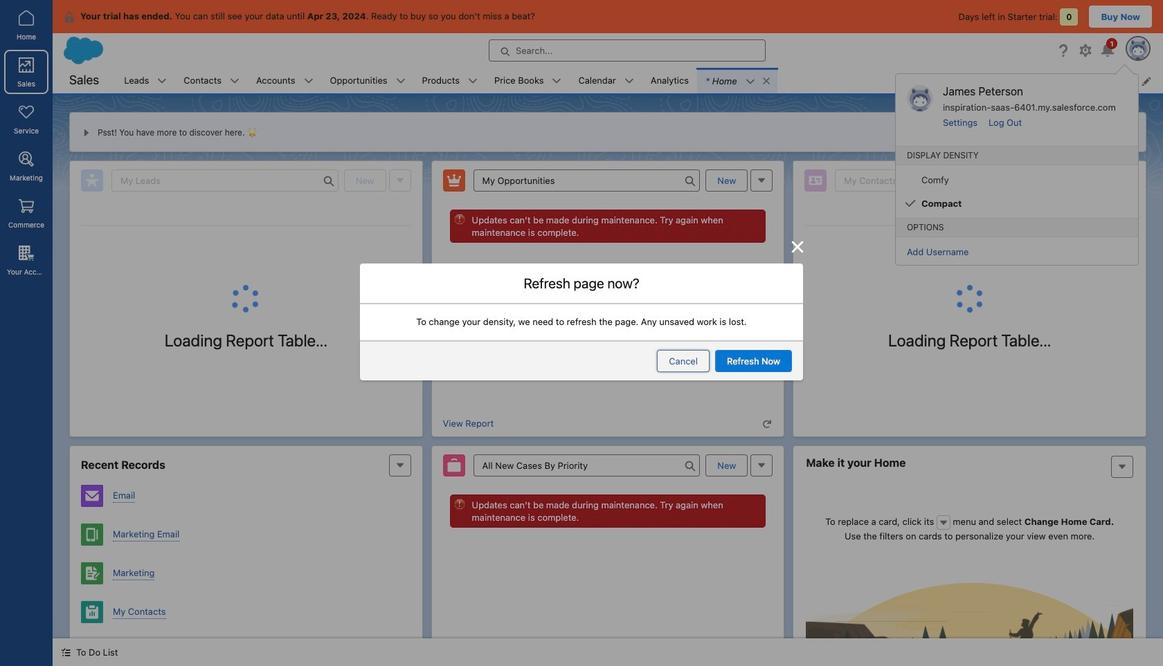 Task type: locate. For each thing, give the bounding box(es) containing it.
report image
[[81, 602, 103, 624]]

1 horizontal spatial text default image
[[763, 420, 772, 429]]

0 horizontal spatial grid
[[81, 226, 411, 226]]

1 horizontal spatial text default image
[[762, 76, 771, 86]]

text default image
[[64, 12, 75, 23], [763, 420, 772, 429]]

engagement channel type image
[[81, 486, 103, 508]]

text default image
[[762, 76, 771, 86], [939, 518, 949, 528], [61, 648, 71, 658]]

communication subscription channel type image
[[81, 524, 103, 546]]

0 vertical spatial text default image
[[64, 12, 75, 23]]

inverse image
[[790, 239, 806, 256]]

list item
[[116, 68, 175, 93], [175, 68, 248, 93], [248, 68, 322, 93], [322, 68, 414, 93], [414, 68, 486, 93], [486, 68, 570, 93], [570, 68, 643, 93], [697, 68, 778, 93]]

0 horizontal spatial text default image
[[64, 12, 75, 23]]

error image
[[454, 214, 465, 225]]

7 list item from the left
[[570, 68, 643, 93]]

0 horizontal spatial text default image
[[61, 648, 71, 658]]

2 horizontal spatial text default image
[[939, 518, 949, 528]]

list
[[116, 68, 1164, 93]]

1 horizontal spatial grid
[[805, 226, 1135, 226]]

6 list item from the left
[[486, 68, 570, 93]]

communication subscription image
[[81, 563, 103, 585]]

8 list item from the left
[[697, 68, 778, 93]]

1 vertical spatial text default image
[[763, 420, 772, 429]]

grid
[[81, 226, 411, 226], [805, 226, 1135, 226]]

2 vertical spatial text default image
[[61, 648, 71, 658]]



Task type: vqa. For each thing, say whether or not it's contained in the screenshot.
second list item from the right
yes



Task type: describe. For each thing, give the bounding box(es) containing it.
density options list
[[896, 168, 1139, 215]]

1 vertical spatial text default image
[[939, 518, 949, 528]]

5 list item from the left
[[414, 68, 486, 93]]

error image
[[454, 499, 465, 510]]

1 list item from the left
[[116, 68, 175, 93]]

1 grid from the left
[[81, 226, 411, 226]]

2 list item from the left
[[175, 68, 248, 93]]

account image
[[81, 641, 103, 663]]

3 list item from the left
[[248, 68, 322, 93]]

0 vertical spatial text default image
[[762, 76, 771, 86]]

2 grid from the left
[[805, 226, 1135, 226]]

4 list item from the left
[[322, 68, 414, 93]]



